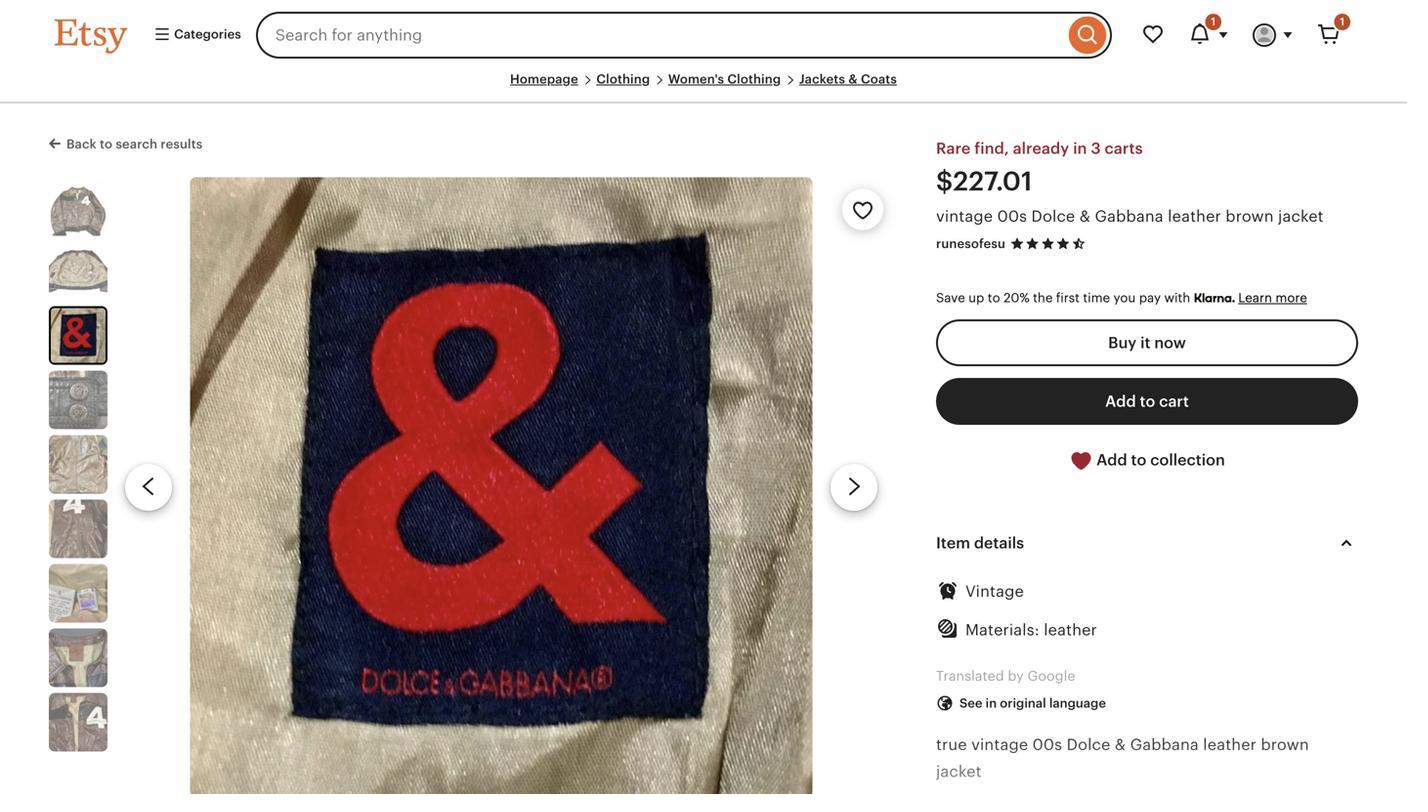 Task type: locate. For each thing, give the bounding box(es) containing it.
0 vertical spatial 00s
[[997, 207, 1027, 225]]

0 vertical spatial dolce
[[1031, 207, 1075, 225]]

to left cart
[[1140, 393, 1155, 410]]

jackets
[[799, 72, 845, 86]]

to left the collection
[[1131, 451, 1146, 469]]

0 vertical spatial in
[[1073, 140, 1087, 157]]

you
[[1113, 291, 1136, 306]]

0 vertical spatial &
[[848, 72, 858, 86]]

to right up
[[988, 291, 1000, 306]]

vintage 00s dolce & gabbana leather brown jacket image 3 image
[[190, 177, 812, 794], [51, 308, 106, 363]]

1 vertical spatial leather
[[1044, 621, 1097, 639]]

item
[[936, 535, 970, 552]]

leather
[[1168, 207, 1221, 225], [1044, 621, 1097, 639], [1203, 736, 1257, 754]]

to inside save up to 20% the first time you pay with klarna. learn more
[[988, 291, 1000, 306]]

add down add to cart
[[1096, 451, 1127, 469]]

details
[[974, 535, 1024, 552]]

save
[[936, 291, 965, 306]]

find,
[[974, 140, 1009, 157]]

jacket up more
[[1278, 207, 1324, 225]]

clothing
[[596, 72, 650, 86], [727, 72, 781, 86]]

1 vertical spatial &
[[1079, 207, 1091, 225]]

true vintage 00s dolce & gabbana leather brown jacket
[[936, 736, 1309, 781]]

1 clothing from the left
[[596, 72, 650, 86]]

& inside 'true vintage 00s dolce & gabbana leather brown jacket'
[[1115, 736, 1126, 754]]

in left 3
[[1073, 140, 1087, 157]]

dolce inside 'true vintage 00s dolce & gabbana leather brown jacket'
[[1067, 736, 1110, 754]]

1 vertical spatial in
[[986, 696, 997, 711]]

0 vertical spatial jacket
[[1278, 207, 1324, 225]]

menu bar
[[55, 70, 1352, 104]]

0 vertical spatial add
[[1105, 393, 1136, 410]]

in inside rare find, already in 3 carts $227.01
[[1073, 140, 1087, 157]]

1 1 from the left
[[1211, 16, 1216, 28]]

brown
[[1226, 207, 1274, 225], [1261, 736, 1309, 754]]

item details button
[[918, 520, 1376, 567]]

0 vertical spatial brown
[[1226, 207, 1274, 225]]

1 horizontal spatial in
[[1073, 140, 1087, 157]]

item details
[[936, 535, 1024, 552]]

0 vertical spatial gabbana
[[1095, 207, 1164, 225]]

vintage up runesofesu at the top right of page
[[936, 207, 993, 225]]

add left cart
[[1105, 393, 1136, 410]]

1 horizontal spatial 1
[[1340, 16, 1344, 28]]

2 clothing from the left
[[727, 72, 781, 86]]

vintage
[[965, 583, 1024, 601]]

dolce down rare find, already in 3 carts $227.01
[[1031, 207, 1075, 225]]

None search field
[[256, 12, 1112, 59]]

now
[[1154, 334, 1186, 352]]

1 vertical spatial brown
[[1261, 736, 1309, 754]]

to
[[100, 137, 113, 152], [988, 291, 1000, 306], [1140, 393, 1155, 410], [1131, 451, 1146, 469]]

1 vertical spatial add
[[1096, 451, 1127, 469]]

vintage down see in original language link
[[971, 736, 1028, 754]]

learn
[[1238, 291, 1272, 306]]

already
[[1013, 140, 1069, 157]]

00s down see in original language on the right of the page
[[1032, 736, 1062, 754]]

1 vertical spatial gabbana
[[1130, 736, 1199, 754]]

in
[[1073, 140, 1087, 157], [986, 696, 997, 711]]

1 horizontal spatial vintage 00s dolce & gabbana leather brown jacket image 3 image
[[190, 177, 812, 794]]

vintage 00s dolce & gabbana leather brown jacket image 1 image
[[49, 177, 107, 236]]

0 horizontal spatial jacket
[[936, 763, 982, 781]]

jacket down true
[[936, 763, 982, 781]]

1 horizontal spatial 00s
[[1032, 736, 1062, 754]]

language
[[1049, 696, 1106, 711]]

back to search results link
[[49, 133, 203, 153]]

clothing link
[[596, 72, 650, 86]]

see in original language
[[960, 696, 1106, 711]]

2 horizontal spatial &
[[1115, 736, 1126, 754]]

00s down the $227.01 in the right top of the page
[[997, 207, 1027, 225]]

buy it now
[[1108, 334, 1186, 352]]

dolce
[[1031, 207, 1075, 225], [1067, 736, 1110, 754]]

women's clothing
[[668, 72, 781, 86]]

1 vertical spatial vintage
[[971, 736, 1028, 754]]

add for add to collection
[[1096, 451, 1127, 469]]

jacket
[[1278, 207, 1324, 225], [936, 763, 982, 781]]

rare find, already in 3 carts $227.01
[[936, 140, 1143, 196]]

0 horizontal spatial clothing
[[596, 72, 650, 86]]

add
[[1105, 393, 1136, 410], [1096, 451, 1127, 469]]

in right see
[[986, 696, 997, 711]]

pay
[[1139, 291, 1161, 306]]

runesofesu
[[936, 236, 1005, 251]]

0 horizontal spatial in
[[986, 696, 997, 711]]

1 vertical spatial 00s
[[1032, 736, 1062, 754]]

homepage
[[510, 72, 578, 86]]

vintage 00s dolce & gabbana leather brown jacket image 9 image
[[49, 693, 107, 752]]

add to cart
[[1105, 393, 1189, 410]]

clothing down search for anything text field
[[596, 72, 650, 86]]

vintage 00s dolce & gabbana leather brown jacket image 4 image
[[49, 371, 107, 429]]

&
[[848, 72, 858, 86], [1079, 207, 1091, 225], [1115, 736, 1126, 754]]

first
[[1056, 291, 1080, 306]]

1
[[1211, 16, 1216, 28], [1340, 16, 1344, 28]]

1 inside dropdown button
[[1211, 16, 1216, 28]]

dolce down language
[[1067, 736, 1110, 754]]

2 vertical spatial &
[[1115, 736, 1126, 754]]

0 horizontal spatial 1
[[1211, 16, 1216, 28]]

0 horizontal spatial &
[[848, 72, 858, 86]]

to for add to cart
[[1140, 393, 1155, 410]]

women's
[[668, 72, 724, 86]]

1 horizontal spatial clothing
[[727, 72, 781, 86]]

buy it now button
[[936, 319, 1358, 366]]

1 vertical spatial jacket
[[936, 763, 982, 781]]

1 vertical spatial dolce
[[1067, 736, 1110, 754]]

00s
[[997, 207, 1027, 225], [1032, 736, 1062, 754]]

vintage
[[936, 207, 993, 225], [971, 736, 1028, 754]]

menu bar containing homepage
[[55, 70, 1352, 104]]

2 vertical spatial leather
[[1203, 736, 1257, 754]]

to right back
[[100, 137, 113, 152]]

gabbana inside 'true vintage 00s dolce & gabbana leather brown jacket'
[[1130, 736, 1199, 754]]

& inside menu bar
[[848, 72, 858, 86]]

gabbana
[[1095, 207, 1164, 225], [1130, 736, 1199, 754]]

clothing right women's
[[727, 72, 781, 86]]

1 horizontal spatial jacket
[[1278, 207, 1324, 225]]



Task type: vqa. For each thing, say whether or not it's contained in the screenshot.
the bottom jacket
yes



Task type: describe. For each thing, give the bounding box(es) containing it.
with
[[1164, 291, 1190, 306]]

true
[[936, 736, 967, 754]]

2 1 from the left
[[1340, 16, 1344, 28]]

see
[[960, 696, 982, 711]]

in inside see in original language link
[[986, 696, 997, 711]]

to for back to search results
[[100, 137, 113, 152]]

back
[[66, 137, 97, 152]]

up
[[968, 291, 984, 306]]

rare
[[936, 140, 971, 157]]

time
[[1083, 291, 1110, 306]]

none search field inside categories 'banner'
[[256, 12, 1112, 59]]

back to search results
[[66, 137, 203, 152]]

1 horizontal spatial &
[[1079, 207, 1091, 225]]

collection
[[1150, 451, 1225, 469]]

klarna.
[[1194, 291, 1235, 306]]

add to collection button
[[936, 437, 1358, 485]]

more
[[1275, 291, 1307, 306]]

learn more button
[[1238, 291, 1307, 306]]

vintage 00s dolce & gabbana leather brown jacket image 6 image
[[49, 500, 107, 558]]

0 horizontal spatial vintage 00s dolce & gabbana leather brown jacket image 3 image
[[51, 308, 106, 363]]

carts
[[1105, 140, 1143, 157]]

add to collection
[[1093, 451, 1225, 469]]

categories
[[171, 27, 241, 41]]

categories banner
[[20, 0, 1387, 70]]

vintage 00s dolce & gabbana leather brown jacket image 2 image
[[49, 242, 107, 300]]

original
[[1000, 696, 1046, 711]]

jackets & coats link
[[799, 72, 897, 86]]

translated by google
[[936, 669, 1075, 684]]

Search for anything text field
[[256, 12, 1064, 59]]

vintage inside 'true vintage 00s dolce & gabbana leather brown jacket'
[[971, 736, 1028, 754]]

jackets & coats
[[799, 72, 897, 86]]

results
[[161, 137, 203, 152]]

women's clothing link
[[668, 72, 781, 86]]

vintage 00s dolce & gabbana leather brown jacket image 8 image
[[49, 629, 107, 687]]

see in original language link
[[921, 686, 1121, 722]]

$227.01
[[936, 167, 1032, 196]]

1 link
[[1305, 12, 1352, 59]]

google
[[1027, 669, 1075, 684]]

categories button
[[139, 18, 250, 53]]

add for add to cart
[[1105, 393, 1136, 410]]

jacket inside 'true vintage 00s dolce & gabbana leather brown jacket'
[[936, 763, 982, 781]]

vintage 00s dolce & gabbana leather brown jacket image 5 image
[[49, 435, 107, 494]]

materials:
[[965, 621, 1039, 639]]

0 vertical spatial leather
[[1168, 207, 1221, 225]]

cart
[[1159, 393, 1189, 410]]

save up to 20% the first time you pay with klarna. learn more
[[936, 291, 1307, 306]]

vintage 00s dolce & gabbana leather brown jacket
[[936, 207, 1324, 225]]

leather inside 'true vintage 00s dolce & gabbana leather brown jacket'
[[1203, 736, 1257, 754]]

runesofesu link
[[936, 236, 1005, 251]]

translated
[[936, 669, 1004, 684]]

to for add to collection
[[1131, 451, 1146, 469]]

0 horizontal spatial 00s
[[997, 207, 1027, 225]]

brown inside 'true vintage 00s dolce & gabbana leather brown jacket'
[[1261, 736, 1309, 754]]

add to cart button
[[936, 378, 1358, 425]]

homepage link
[[510, 72, 578, 86]]

3
[[1091, 140, 1101, 157]]

coats
[[861, 72, 897, 86]]

buy
[[1108, 334, 1137, 352]]

materials: leather
[[965, 621, 1097, 639]]

it
[[1140, 334, 1150, 352]]

the
[[1033, 291, 1053, 306]]

00s inside 'true vintage 00s dolce & gabbana leather brown jacket'
[[1032, 736, 1062, 754]]

1 button
[[1176, 12, 1241, 59]]

by
[[1008, 669, 1024, 684]]

20%
[[1003, 291, 1030, 306]]

search
[[116, 137, 157, 152]]

vintage 00s dolce & gabbana leather brown jacket image 7 image
[[49, 564, 107, 623]]

0 vertical spatial vintage
[[936, 207, 993, 225]]



